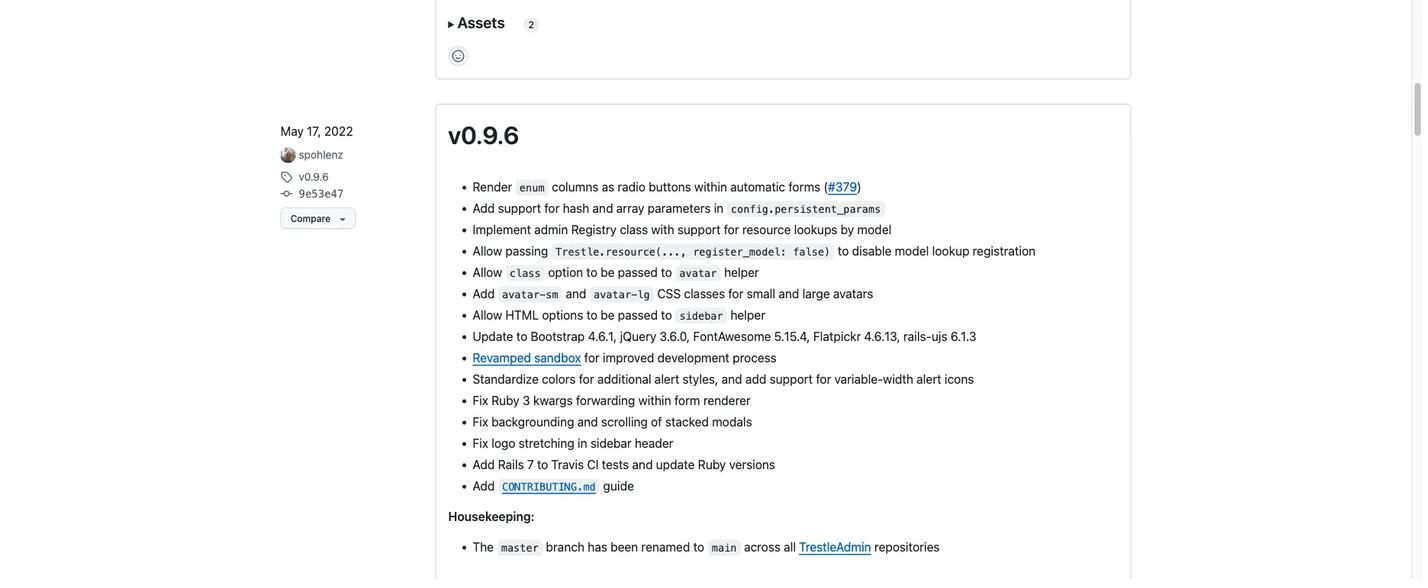 Task type: vqa. For each thing, say whether or not it's contained in the screenshot.
(
yes



Task type: locate. For each thing, give the bounding box(es) containing it.
0 vertical spatial model
[[858, 223, 892, 237]]

housekeeping:
[[448, 510, 535, 524]]

1 vertical spatial v0.9.6
[[299, 171, 329, 184]]

icons
[[945, 373, 975, 387]]

and up renderer
[[722, 373, 743, 387]]

avatars
[[834, 287, 874, 302]]

trestle.resource(...,
[[556, 247, 687, 258]]

for
[[545, 201, 560, 216], [724, 223, 740, 237], [729, 287, 744, 302], [585, 351, 600, 366], [579, 373, 595, 387], [816, 373, 832, 387]]

add up housekeeping:
[[473, 479, 495, 494]]

and down header
[[633, 458, 653, 473]]

add left rails
[[473, 458, 495, 473]]

1 vertical spatial within
[[639, 394, 672, 408]]

1 horizontal spatial class
[[620, 223, 648, 237]]

0 horizontal spatial avatar-
[[502, 289, 546, 301]]

0 vertical spatial v0.9.6
[[448, 121, 520, 150]]

bootstrap
[[531, 330, 585, 344]]

in up ci
[[578, 437, 588, 451]]

passed
[[618, 266, 658, 280], [618, 308, 658, 323]]

admin
[[535, 223, 568, 237]]

0 vertical spatial sidebar
[[680, 311, 724, 322]]

6.1.3
[[951, 330, 977, 344]]

0 vertical spatial passed
[[618, 266, 658, 280]]

lg
[[638, 289, 650, 301]]

v0.9.6 link up 9e53e47 link
[[281, 170, 329, 186]]

1 vertical spatial helper
[[731, 308, 766, 323]]

3 add from the top
[[473, 458, 495, 473]]

large
[[803, 287, 831, 302]]

spohlenz link
[[299, 148, 344, 161]]

in right parameters
[[714, 201, 724, 216]]

update
[[656, 458, 695, 473]]

within up parameters
[[695, 180, 728, 195]]

helper down register_model:
[[725, 266, 760, 280]]

within
[[695, 180, 728, 195], [639, 394, 672, 408]]

0 vertical spatial support
[[498, 201, 541, 216]]

add or remove reactions element
[[448, 46, 468, 66]]

1 passed from the top
[[618, 266, 658, 280]]

passed up lg
[[618, 266, 658, 280]]

0 vertical spatial helper
[[725, 266, 760, 280]]

add up update
[[473, 287, 495, 302]]

for up register_model:
[[724, 223, 740, 237]]

guide
[[604, 479, 634, 494]]

avatar
[[680, 268, 717, 280]]

main
[[712, 543, 737, 555]]

0 horizontal spatial ruby
[[492, 394, 520, 408]]

header
[[635, 437, 674, 451]]

branch
[[546, 540, 585, 555]]

1 add from the top
[[473, 201, 495, 216]]

1 horizontal spatial within
[[695, 180, 728, 195]]

v0.9.6 link up render
[[448, 121, 520, 150]]

has
[[588, 540, 608, 555]]

0 horizontal spatial alert
[[655, 373, 680, 387]]

triangle down image
[[337, 214, 349, 226]]

columns
[[552, 180, 599, 195]]

add
[[473, 201, 495, 216], [473, 287, 495, 302], [473, 458, 495, 473], [473, 479, 495, 494]]

html
[[506, 308, 539, 323]]

ruby right update
[[698, 458, 726, 473]]

#379 link
[[829, 180, 858, 195]]

support down enum
[[498, 201, 541, 216]]

class
[[620, 223, 648, 237], [510, 268, 541, 280]]

helper down small
[[731, 308, 766, 323]]

1 vertical spatial ruby
[[698, 458, 726, 473]]

2 passed from the top
[[618, 308, 658, 323]]

0 vertical spatial v0.9.6 link
[[448, 121, 520, 150]]

passed down lg
[[618, 308, 658, 323]]

disable
[[853, 244, 892, 259]]

0 vertical spatial within
[[695, 180, 728, 195]]

hash
[[563, 201, 590, 216]]

forms
[[789, 180, 821, 195]]

1 vertical spatial fix
[[473, 415, 489, 430]]

kwargs
[[534, 394, 573, 408]]

and down as
[[593, 201, 614, 216]]

1 vertical spatial passed
[[618, 308, 658, 323]]

implement
[[473, 223, 531, 237]]

registration
[[973, 244, 1036, 259]]

4 add from the top
[[473, 479, 495, 494]]

v0.9.6 up render
[[448, 121, 520, 150]]

1 horizontal spatial sidebar
[[680, 311, 724, 322]]

may 17, 2022
[[281, 124, 353, 139]]

1 horizontal spatial model
[[895, 244, 930, 259]]

1 horizontal spatial avatar-
[[594, 289, 638, 301]]

v0.9.6 up 9e53e47 link
[[299, 171, 329, 184]]

v0.9.6
[[448, 121, 520, 150], [299, 171, 329, 184]]

0 horizontal spatial class
[[510, 268, 541, 280]]

model
[[858, 223, 892, 237], [895, 244, 930, 259]]

buttons
[[649, 180, 692, 195]]

development
[[658, 351, 730, 366]]

travis
[[552, 458, 584, 473]]

tests
[[602, 458, 629, 473]]

automatic
[[731, 180, 786, 195]]

alert left icons
[[917, 373, 942, 387]]

2 be from the top
[[601, 308, 615, 323]]

1 horizontal spatial support
[[678, 223, 721, 237]]

1 horizontal spatial in
[[714, 201, 724, 216]]

forwarding
[[576, 394, 636, 408]]

trestleadmin link
[[800, 540, 872, 555]]

2 vertical spatial allow
[[473, 308, 503, 323]]

alert
[[655, 373, 680, 387], [917, 373, 942, 387]]

1 vertical spatial v0.9.6 link
[[281, 170, 329, 186]]

small
[[747, 287, 776, 302]]

1 fix from the top
[[473, 394, 489, 408]]

4.6.1,
[[588, 330, 617, 344]]

ruby
[[492, 394, 520, 408], [698, 458, 726, 473]]

2 vertical spatial fix
[[473, 437, 489, 451]]

ruby left 3
[[492, 394, 520, 408]]

0 horizontal spatial in
[[578, 437, 588, 451]]

to
[[838, 244, 849, 259], [587, 266, 598, 280], [661, 266, 672, 280], [587, 308, 598, 323], [661, 308, 672, 323], [517, 330, 528, 344], [537, 458, 548, 473], [694, 540, 705, 555]]

5.15.4,
[[775, 330, 811, 344]]

class down array
[[620, 223, 648, 237]]

1 vertical spatial be
[[601, 308, 615, 323]]

1 horizontal spatial alert
[[917, 373, 942, 387]]

for right colors
[[579, 373, 595, 387]]

model up disable
[[858, 223, 892, 237]]

sidebar up tests
[[591, 437, 632, 451]]

and
[[593, 201, 614, 216], [566, 287, 587, 302], [779, 287, 800, 302], [722, 373, 743, 387], [578, 415, 598, 430], [633, 458, 653, 473]]

tag image
[[281, 172, 293, 184]]

to right 7
[[537, 458, 548, 473]]

0 vertical spatial allow
[[473, 244, 503, 259]]

model left lookup
[[895, 244, 930, 259]]

0 horizontal spatial model
[[858, 223, 892, 237]]

1 horizontal spatial v0.9.6 link
[[448, 121, 520, 150]]

0 vertical spatial fix
[[473, 394, 489, 408]]

add or remove reactions image
[[452, 50, 464, 63]]

by
[[841, 223, 855, 237]]

options
[[542, 308, 584, 323]]

stretching
[[519, 437, 575, 451]]

2022
[[324, 124, 353, 139]]

0 vertical spatial be
[[601, 266, 615, 280]]

add down render
[[473, 201, 495, 216]]

lookups
[[795, 223, 838, 237]]

within up of
[[639, 394, 672, 408]]

1 alert from the left
[[655, 373, 680, 387]]

register_model:
[[693, 247, 787, 258]]

avatar- up html at left
[[502, 289, 546, 301]]

ci
[[587, 458, 599, 473]]

additional
[[598, 373, 652, 387]]

avatar-
[[502, 289, 546, 301], [594, 289, 638, 301]]

allow
[[473, 244, 503, 259], [473, 266, 503, 280], [473, 308, 503, 323]]

render
[[473, 180, 512, 195]]

sidebar down classes
[[680, 311, 724, 322]]

class down passing
[[510, 268, 541, 280]]

alert up form
[[655, 373, 680, 387]]

1 vertical spatial allow
[[473, 266, 503, 280]]

and left large in the right of the page
[[779, 287, 800, 302]]

support down parameters
[[678, 223, 721, 237]]

support right 'add'
[[770, 373, 813, 387]]

#379
[[829, 180, 858, 195]]

1 vertical spatial model
[[895, 244, 930, 259]]

0 horizontal spatial sidebar
[[591, 437, 632, 451]]

spohlenz
[[299, 148, 344, 161]]

sidebar
[[680, 311, 724, 322], [591, 437, 632, 451]]

2 horizontal spatial support
[[770, 373, 813, 387]]

avatar- down trestle.resource(...,
[[594, 289, 638, 301]]

may
[[281, 124, 304, 139]]

fix
[[473, 394, 489, 408], [473, 415, 489, 430], [473, 437, 489, 451]]

revamped sandbox link
[[473, 351, 581, 366]]

be down trestle.resource(...,
[[601, 266, 615, 280]]

styles,
[[683, 373, 719, 387]]

be up 4.6.1,
[[601, 308, 615, 323]]

to down 'by' at top
[[838, 244, 849, 259]]

renderer
[[704, 394, 751, 408]]

0 horizontal spatial within
[[639, 394, 672, 408]]

support
[[498, 201, 541, 216], [678, 223, 721, 237], [770, 373, 813, 387]]



Task type: describe. For each thing, give the bounding box(es) containing it.
across
[[745, 540, 781, 555]]

as
[[602, 180, 615, 195]]

9e53e47 link
[[281, 188, 344, 201]]

process
[[733, 351, 777, 366]]

been
[[611, 540, 639, 555]]

compare button
[[281, 208, 356, 230]]

7
[[527, 458, 534, 473]]

variable-
[[835, 373, 884, 387]]

and down "option"
[[566, 287, 587, 302]]

)
[[858, 180, 862, 195]]

classes
[[684, 287, 725, 302]]

all
[[784, 540, 796, 555]]

1 be from the top
[[601, 266, 615, 280]]

assets
[[458, 14, 505, 32]]

to up css
[[661, 266, 672, 280]]

array
[[617, 201, 645, 216]]

width
[[884, 373, 914, 387]]

2 vertical spatial support
[[770, 373, 813, 387]]

renamed
[[642, 540, 691, 555]]

1 avatar- from the left
[[502, 289, 546, 301]]

rails-
[[904, 330, 932, 344]]

@spohlenz image
[[281, 148, 296, 164]]

0 horizontal spatial v0.9.6 link
[[281, 170, 329, 186]]

2 fix from the top
[[473, 415, 489, 430]]

for left variable-
[[816, 373, 832, 387]]

for left small
[[729, 287, 744, 302]]

2 alert from the left
[[917, 373, 942, 387]]

css
[[658, 287, 681, 302]]

trestleadmin
[[800, 540, 872, 555]]

to left main
[[694, 540, 705, 555]]

render enum columns as radio buttons within automatic forms ( #379 ) add support for hash and array parameters in config.persistent_params implement admin registry class with support for resource lookups by model allow passing trestle.resource(..., register_model: false) to disable model lookup registration allow class option to be passed to avatar helper add avatar-sm and avatar-lg css classes for small and large avatars allow html options to be passed to sidebar helper update to bootstrap 4.6.1, jquery 3.6.0, fontawesome 5.15.4, flatpickr 4.6.13, rails-ujs 6.1.3 revamped sandbox for improved development process standardize colors for additional alert styles, and add support for variable-width alert icons fix ruby 3 kwargs forwarding within form renderer fix backgrounding and scrolling of stacked modals fix logo stretching in sidebar header add rails 7 to travis ci tests and update ruby versions add contributing.md guide
[[473, 180, 1036, 494]]

1 vertical spatial sidebar
[[591, 437, 632, 451]]

0 vertical spatial in
[[714, 201, 724, 216]]

rails
[[498, 458, 524, 473]]

commit image
[[281, 188, 293, 201]]

parameters
[[648, 201, 711, 216]]

sandbox
[[535, 351, 581, 366]]

17,
[[307, 124, 321, 139]]

enum
[[520, 182, 545, 194]]

0 vertical spatial class
[[620, 223, 648, 237]]

2 allow from the top
[[473, 266, 503, 280]]

to up 4.6.1,
[[587, 308, 598, 323]]

stacked
[[666, 415, 709, 430]]

4.6.13,
[[865, 330, 901, 344]]

resource
[[743, 223, 791, 237]]

lookup
[[933, 244, 970, 259]]

to right "option"
[[587, 266, 598, 280]]

the
[[473, 540, 494, 555]]

config.persistent_params
[[731, 204, 881, 216]]

passing
[[506, 244, 549, 259]]

3.6.0,
[[660, 330, 690, 344]]

3 allow from the top
[[473, 308, 503, 323]]

update
[[473, 330, 513, 344]]

improved
[[603, 351, 655, 366]]

contributing.md
[[502, 482, 596, 494]]

1 horizontal spatial v0.9.6
[[448, 121, 520, 150]]

for down 4.6.1,
[[585, 351, 600, 366]]

backgrounding
[[492, 415, 575, 430]]

sm
[[546, 289, 559, 301]]

registry
[[572, 223, 617, 237]]

3
[[523, 394, 530, 408]]

radio
[[618, 180, 646, 195]]

of
[[651, 415, 663, 430]]

repositories
[[875, 540, 940, 555]]

3 fix from the top
[[473, 437, 489, 451]]

with
[[652, 223, 675, 237]]

logo
[[492, 437, 516, 451]]

1 vertical spatial class
[[510, 268, 541, 280]]

contributing.md link
[[498, 479, 600, 496]]

9e53e47
[[299, 188, 344, 201]]

to down html at left
[[517, 330, 528, 344]]

1 horizontal spatial ruby
[[698, 458, 726, 473]]

the master branch has been renamed to main across all trestleadmin repositories
[[473, 540, 940, 555]]

2 avatar- from the left
[[594, 289, 638, 301]]

to down css
[[661, 308, 672, 323]]

option
[[548, 266, 584, 280]]

for up admin
[[545, 201, 560, 216]]

ujs
[[932, 330, 948, 344]]

versions
[[730, 458, 776, 473]]

1 vertical spatial in
[[578, 437, 588, 451]]

form
[[675, 394, 701, 408]]

2
[[529, 20, 534, 30]]

flatpickr
[[814, 330, 862, 344]]

scrolling
[[602, 415, 648, 430]]

jquery
[[620, 330, 657, 344]]

revamped
[[473, 351, 531, 366]]

and down forwarding
[[578, 415, 598, 430]]

0 horizontal spatial support
[[498, 201, 541, 216]]

0 horizontal spatial v0.9.6
[[299, 171, 329, 184]]

standardize
[[473, 373, 539, 387]]

fontawesome
[[694, 330, 772, 344]]

master
[[501, 543, 539, 555]]

2 add from the top
[[473, 287, 495, 302]]

0 vertical spatial ruby
[[492, 394, 520, 408]]

1 vertical spatial support
[[678, 223, 721, 237]]

1 allow from the top
[[473, 244, 503, 259]]



